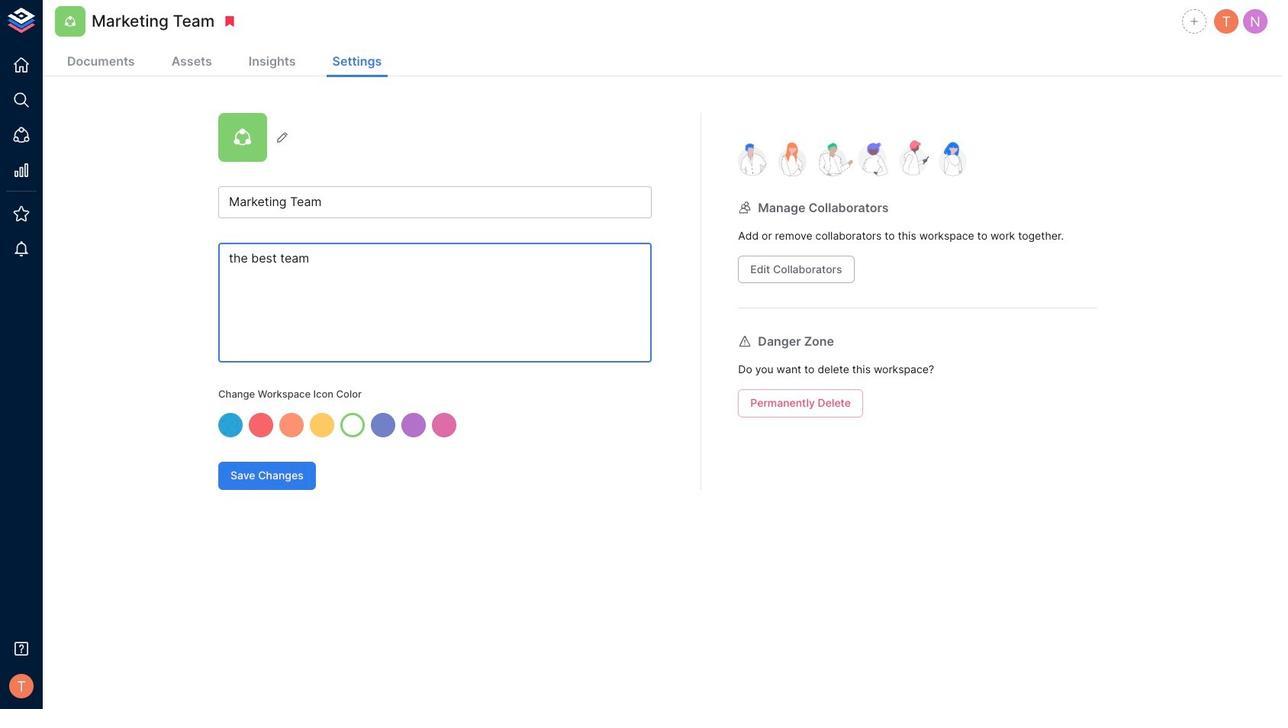 Task type: describe. For each thing, give the bounding box(es) containing it.
Workspace notes are visible to all members and guests. text field
[[218, 243, 652, 363]]



Task type: vqa. For each thing, say whether or not it's contained in the screenshot.
Search Assets... text field
no



Task type: locate. For each thing, give the bounding box(es) containing it.
Workspace Name text field
[[218, 186, 652, 218]]

remove bookmark image
[[223, 15, 237, 28]]



